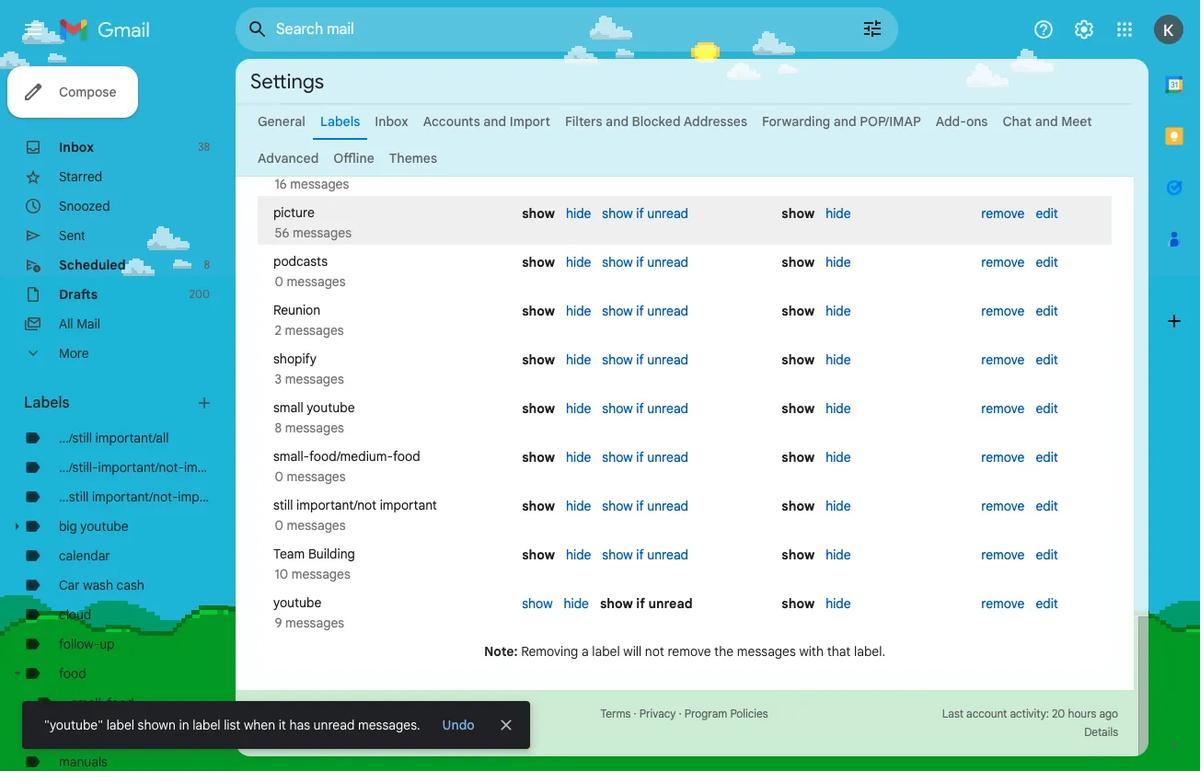 Task type: vqa. For each thing, say whether or not it's contained in the screenshot.


Task type: locate. For each thing, give the bounding box(es) containing it.
0 vertical spatial labels
[[320, 113, 360, 130]]

0 inside small-food/medium-food 0 messages
[[275, 469, 284, 485]]

0 inside podcasts 0 messages
[[275, 274, 284, 290]]

9 edit from the top
[[1036, 596, 1059, 612]]

small- for food/medium-
[[274, 448, 309, 465]]

edit for small-food/medium-food 0 messages
[[1036, 449, 1059, 466]]

0 horizontal spatial small-
[[71, 695, 107, 712]]

0 horizontal spatial inbox
[[59, 139, 94, 156]]

labels navigation
[[0, 59, 241, 772]]

2 if from the top
[[637, 254, 644, 271]]

1 horizontal spatial food
[[107, 695, 134, 712]]

important/not-
[[98, 460, 184, 476], [92, 489, 178, 506]]

messages inside the youtube 9 messages
[[286, 615, 345, 632]]

offline link
[[334, 150, 375, 167]]

0 down still
[[275, 518, 284, 534]]

0 vertical spatial 0
[[275, 274, 284, 290]]

0 vertical spatial food
[[393, 448, 420, 465]]

5 edit link from the top
[[1036, 401, 1059, 417]]

ago
[[1100, 707, 1119, 721]]

last account activity: 20 hours ago details
[[943, 707, 1119, 739]]

and left pop/imap
[[834, 113, 857, 130]]

food inside small-food/medium-food 0 messages
[[393, 448, 420, 465]]

important for still important/not important 0 messages
[[380, 497, 437, 514]]

messages down picture
[[293, 225, 352, 241]]

0 horizontal spatial ·
[[634, 707, 637, 721]]

· right 'terms' link
[[634, 707, 637, 721]]

2 vertical spatial youtube
[[274, 595, 322, 611]]

0.15 gb of 15 gb used
[[250, 726, 360, 740]]

youtube right small
[[307, 400, 355, 416]]

footer
[[236, 705, 1135, 742]]

alert containing "youtube" label shown in label list when it has unread messages.
[[22, 42, 1171, 750]]

reunion
[[274, 302, 321, 319]]

small- down small youtube 8 messages
[[274, 448, 309, 465]]

·
[[634, 707, 637, 721], [679, 707, 682, 721]]

youtube inside small youtube 8 messages
[[307, 400, 355, 416]]

0 vertical spatial 8
[[204, 258, 210, 272]]

and right filters
[[606, 113, 629, 130]]

edit link for youtube 9 messages
[[1036, 596, 1059, 612]]

4 remove link from the top
[[982, 352, 1025, 368]]

3 and from the left
[[834, 113, 857, 130]]

0 vertical spatial inbox link
[[375, 113, 409, 130]]

show if unread for shopify 3 messages
[[603, 352, 689, 368]]

big youtube
[[59, 518, 129, 535]]

2 edit from the top
[[1036, 254, 1059, 271]]

if for shopify 3 messages
[[637, 352, 644, 368]]

edit for shopify 3 messages
[[1036, 352, 1059, 368]]

remove link
[[982, 205, 1025, 222], [982, 254, 1025, 271], [982, 303, 1025, 320], [982, 352, 1025, 368], [982, 401, 1025, 417], [982, 449, 1025, 466], [982, 498, 1025, 515], [982, 547, 1025, 564], [982, 596, 1025, 612]]

1 edit link from the top
[[1036, 205, 1059, 222]]

label right in
[[193, 717, 221, 734]]

unread for still important/not important 0 messages
[[648, 498, 689, 515]]

3 remove link from the top
[[982, 303, 1025, 320]]

1 vertical spatial important/not-
[[92, 489, 178, 506]]

5 remove link from the top
[[982, 401, 1025, 417]]

4 edit link from the top
[[1036, 352, 1059, 368]]

9 remove link from the top
[[982, 596, 1025, 612]]

remove link for small-food/medium-food 0 messages
[[982, 449, 1025, 466]]

1 horizontal spatial labels
[[320, 113, 360, 130]]

0 vertical spatial youtube
[[307, 400, 355, 416]]

remove for shopify 3 messages
[[982, 352, 1025, 368]]

compose
[[59, 84, 116, 100]]

messages down building
[[292, 566, 351, 583]]

1 · from the left
[[634, 707, 637, 721]]

16 messages
[[272, 176, 349, 192]]

show if unread for picture 56 messages
[[603, 205, 689, 222]]

big
[[59, 518, 77, 535]]

1 horizontal spatial gb
[[318, 726, 333, 740]]

sent
[[59, 227, 86, 244]]

0 down podcasts
[[275, 274, 284, 290]]

settings image
[[1074, 18, 1096, 41]]

remove link for small youtube 8 messages
[[982, 401, 1025, 417]]

follow link to manage storage image
[[367, 724, 386, 742]]

offline
[[334, 150, 375, 167]]

inbox link up the starred
[[59, 139, 94, 156]]

program
[[685, 707, 728, 721]]

forwarding and pop/imap
[[763, 113, 922, 130]]

inbox link up the themes link
[[375, 113, 409, 130]]

messages down important/not
[[287, 518, 346, 534]]

1 horizontal spatial ·
[[679, 707, 682, 721]]

unread for small-food/medium-food 0 messages
[[648, 449, 689, 466]]

show if unread for reunion 2 messages
[[603, 303, 689, 320]]

youtube up 9
[[274, 595, 322, 611]]

messages inside the "reunion 2 messages"
[[285, 322, 344, 339]]

7 if from the top
[[637, 498, 644, 515]]

label down small-food link at the bottom of the page
[[106, 717, 134, 734]]

gb right 15
[[318, 726, 333, 740]]

2 and from the left
[[606, 113, 629, 130]]

labels up .../still
[[24, 394, 70, 413]]

support image
[[1033, 18, 1055, 41]]

8 show if unread link from the top
[[603, 547, 689, 564]]

car wash cash link
[[59, 577, 144, 594]]

messages inside podcasts 0 messages
[[287, 274, 346, 290]]

1 if from the top
[[637, 205, 644, 222]]

inbox up the themes link
[[375, 113, 409, 130]]

messages down shopify
[[285, 371, 344, 388]]

sent link
[[59, 227, 86, 244]]

2 0 from the top
[[275, 469, 284, 485]]

1 remove link from the top
[[982, 205, 1025, 222]]

labels up offline
[[320, 113, 360, 130]]

with
[[800, 644, 824, 660]]

4 edit from the top
[[1036, 352, 1059, 368]]

will
[[624, 644, 642, 660]]

gb left of
[[273, 726, 288, 740]]

unread for shopify 3 messages
[[648, 352, 689, 368]]

cloud
[[59, 607, 91, 623]]

edit link for picture 56 messages
[[1036, 205, 1059, 222]]

last
[[943, 707, 964, 721]]

edit for reunion 2 messages
[[1036, 303, 1059, 320]]

labels inside navigation
[[24, 394, 70, 413]]

food
[[393, 448, 420, 465], [59, 666, 86, 682], [107, 695, 134, 712]]

more
[[59, 345, 89, 362]]

unread for reunion 2 messages
[[648, 303, 689, 320]]

important up ...still important/not-important at the left of the page
[[184, 460, 241, 476]]

0 inside still important/not important 0 messages
[[275, 518, 284, 534]]

1 vertical spatial food
[[59, 666, 86, 682]]

forwarding
[[763, 113, 831, 130]]

3 if from the top
[[637, 303, 644, 320]]

important inside still important/not important 0 messages
[[380, 497, 437, 514]]

1 0 from the top
[[275, 274, 284, 290]]

8 inside 'labels' navigation
[[204, 258, 210, 272]]

0 horizontal spatial inbox link
[[59, 139, 94, 156]]

if for small youtube 8 messages
[[637, 401, 644, 417]]

· right "privacy"
[[679, 707, 682, 721]]

edit for team building 10 messages
[[1036, 547, 1059, 564]]

chat
[[1003, 113, 1032, 130]]

6 edit from the top
[[1036, 449, 1059, 466]]

1 vertical spatial 8
[[275, 420, 282, 437]]

2 · from the left
[[679, 707, 682, 721]]

small- inside small-food/medium-food 0 messages
[[274, 448, 309, 465]]

label right a
[[592, 644, 620, 660]]

4 if from the top
[[637, 352, 644, 368]]

show link
[[522, 596, 553, 612]]

messages up important/not
[[287, 469, 346, 485]]

chat and meet
[[1003, 113, 1093, 130]]

all
[[59, 316, 73, 332]]

advanced search options image
[[855, 10, 891, 47]]

8 remove link from the top
[[982, 547, 1025, 564]]

picture
[[274, 204, 315, 221]]

a
[[582, 644, 589, 660]]

labels for labels heading at the left
[[24, 394, 70, 413]]

9 edit link from the top
[[1036, 596, 1059, 612]]

and left import
[[484, 113, 507, 130]]

messages down reunion
[[285, 322, 344, 339]]

account
[[967, 707, 1008, 721]]

messages
[[290, 176, 349, 192], [293, 225, 352, 241], [287, 274, 346, 290], [285, 322, 344, 339], [285, 371, 344, 388], [285, 420, 344, 437], [287, 469, 346, 485], [287, 518, 346, 534], [292, 566, 351, 583], [286, 615, 345, 632], [737, 644, 796, 660]]

youtube up calendar
[[80, 518, 129, 535]]

youtube for small youtube 8 messages
[[307, 400, 355, 416]]

messages inside the team building 10 messages
[[292, 566, 351, 583]]

8 edit link from the top
[[1036, 547, 1059, 564]]

0 horizontal spatial 8
[[204, 258, 210, 272]]

5 show if unread link from the top
[[603, 401, 689, 417]]

pop/imap
[[860, 113, 922, 130]]

20
[[1053, 707, 1066, 721]]

if
[[637, 205, 644, 222], [637, 254, 644, 271], [637, 303, 644, 320], [637, 352, 644, 368], [637, 401, 644, 417], [637, 449, 644, 466], [637, 498, 644, 515], [637, 547, 644, 564], [637, 596, 645, 612]]

removing
[[521, 644, 579, 660]]

important/not- for .../still-
[[98, 460, 184, 476]]

9
[[275, 615, 282, 632]]

None search field
[[236, 7, 899, 52]]

messages inside still important/not important 0 messages
[[287, 518, 346, 534]]

youtube inside 'labels' navigation
[[80, 518, 129, 535]]

2 edit link from the top
[[1036, 254, 1059, 271]]

show if unread link for shopify 3 messages
[[603, 352, 689, 368]]

1 horizontal spatial 8
[[275, 420, 282, 437]]

important/not- down .../still-important/not-important
[[92, 489, 178, 506]]

3 0 from the top
[[275, 518, 284, 534]]

1 edit from the top
[[1036, 205, 1059, 222]]

in
[[179, 717, 189, 734]]

small- up the "youtube"
[[71, 695, 107, 712]]

remove for youtube 9 messages
[[982, 596, 1025, 612]]

add-
[[936, 113, 967, 130]]

5 if from the top
[[637, 401, 644, 417]]

hide link
[[566, 205, 592, 222], [826, 205, 851, 222], [566, 254, 592, 271], [826, 254, 851, 271], [566, 303, 592, 320], [826, 303, 851, 320], [566, 352, 592, 368], [826, 352, 851, 368], [566, 401, 592, 417], [826, 401, 851, 417], [566, 449, 592, 466], [826, 449, 851, 466], [566, 498, 592, 515], [826, 498, 851, 515], [566, 547, 592, 564], [826, 547, 851, 564], [564, 596, 589, 612], [826, 596, 851, 612]]

7 edit link from the top
[[1036, 498, 1059, 515]]

and right chat
[[1036, 113, 1059, 130]]

8 edit from the top
[[1036, 547, 1059, 564]]

4 show if unread link from the top
[[603, 352, 689, 368]]

filters
[[565, 113, 603, 130]]

1 vertical spatial youtube
[[80, 518, 129, 535]]

messages inside the picture 56 messages
[[293, 225, 352, 241]]

messages down small
[[285, 420, 344, 437]]

edit link for small-food/medium-food 0 messages
[[1036, 449, 1059, 466]]

drafts
[[59, 286, 98, 303]]

7 remove link from the top
[[982, 498, 1025, 515]]

0 vertical spatial important/not-
[[98, 460, 184, 476]]

8 if from the top
[[637, 547, 644, 564]]

5 edit from the top
[[1036, 401, 1059, 417]]

0 up still
[[275, 469, 284, 485]]

shopify 3 messages
[[272, 351, 344, 388]]

if for small-food/medium-food 0 messages
[[637, 449, 644, 466]]

2 horizontal spatial food
[[393, 448, 420, 465]]

1 and from the left
[[484, 113, 507, 130]]

1 horizontal spatial small-
[[274, 448, 309, 465]]

3 edit from the top
[[1036, 303, 1059, 320]]

1 show if unread link from the top
[[603, 205, 689, 222]]

messages right the
[[737, 644, 796, 660]]

7 show if unread link from the top
[[603, 498, 689, 515]]

it
[[279, 717, 286, 734]]

8 up 200
[[204, 258, 210, 272]]

1 horizontal spatial label
[[193, 717, 221, 734]]

up
[[100, 636, 115, 653]]

6 remove link from the top
[[982, 449, 1025, 466]]

edit link for reunion 2 messages
[[1036, 303, 1059, 320]]

...still
[[59, 489, 89, 506]]

when
[[244, 717, 276, 734]]

important down .../still-important/not-important
[[178, 489, 235, 506]]

6 edit link from the top
[[1036, 449, 1059, 466]]

snoozed
[[59, 198, 110, 215]]

1 vertical spatial labels
[[24, 394, 70, 413]]

7 edit from the top
[[1036, 498, 1059, 515]]

messages down podcasts
[[287, 274, 346, 290]]

car wash cash
[[59, 577, 144, 594]]

"youtube"
[[44, 717, 103, 734]]

labels for labels link
[[320, 113, 360, 130]]

2 vertical spatial food
[[107, 695, 134, 712]]

remove for small youtube 8 messages
[[982, 401, 1025, 417]]

6 show if unread link from the top
[[603, 449, 689, 466]]

messages right 9
[[286, 615, 345, 632]]

important/not- up ...still important/not-important at the left of the page
[[98, 460, 184, 476]]

.../still important/all
[[59, 430, 169, 447]]

inbox up the starred
[[59, 139, 94, 156]]

8 down small
[[275, 420, 282, 437]]

remove link for still important/not important 0 messages
[[982, 498, 1025, 515]]

3 show if unread link from the top
[[603, 303, 689, 320]]

scheduled link
[[59, 257, 126, 274]]

edit for podcasts 0 messages
[[1036, 254, 1059, 271]]

themes
[[389, 150, 437, 167]]

2 remove link from the top
[[982, 254, 1025, 271]]

3 edit link from the top
[[1036, 303, 1059, 320]]

8
[[204, 258, 210, 272], [275, 420, 282, 437]]

2 vertical spatial 0
[[275, 518, 284, 534]]

if for podcasts 0 messages
[[637, 254, 644, 271]]

remove for team building 10 messages
[[982, 547, 1025, 564]]

show if unread for small-food/medium-food 0 messages
[[603, 449, 689, 466]]

show
[[522, 205, 555, 222], [603, 205, 633, 222], [782, 205, 815, 222], [522, 254, 555, 271], [603, 254, 633, 271], [782, 254, 815, 271], [522, 303, 555, 320], [603, 303, 633, 320], [782, 303, 815, 320], [522, 352, 555, 368], [603, 352, 633, 368], [782, 352, 815, 368], [522, 401, 555, 417], [603, 401, 633, 417], [782, 401, 815, 417], [522, 449, 555, 466], [603, 449, 633, 466], [782, 449, 815, 466], [522, 498, 555, 515], [603, 498, 633, 515], [782, 498, 815, 515], [522, 547, 555, 564], [603, 547, 633, 564], [782, 547, 815, 564], [522, 596, 553, 612], [600, 596, 633, 612], [782, 596, 815, 612]]

if for reunion 2 messages
[[637, 303, 644, 320]]

0 horizontal spatial food
[[59, 666, 86, 682]]

0 horizontal spatial labels
[[24, 394, 70, 413]]

2 show if unread link from the top
[[603, 254, 689, 271]]

1 horizontal spatial inbox
[[375, 113, 409, 130]]

6 if from the top
[[637, 449, 644, 466]]

2 gb from the left
[[318, 726, 333, 740]]

small- inside 'labels' navigation
[[71, 695, 107, 712]]

details link
[[1085, 726, 1119, 739]]

calendar link
[[59, 548, 110, 565]]

0 horizontal spatial gb
[[273, 726, 288, 740]]

1 vertical spatial inbox
[[59, 139, 94, 156]]

.../still-important/not-important
[[59, 460, 241, 476]]

important right important/not
[[380, 497, 437, 514]]

program policies link
[[685, 707, 769, 721]]

hide
[[566, 205, 592, 222], [826, 205, 851, 222], [566, 254, 592, 271], [826, 254, 851, 271], [566, 303, 592, 320], [826, 303, 851, 320], [566, 352, 592, 368], [826, 352, 851, 368], [566, 401, 592, 417], [826, 401, 851, 417], [566, 449, 592, 466], [826, 449, 851, 466], [566, 498, 592, 515], [826, 498, 851, 515], [566, 547, 592, 564], [826, 547, 851, 564], [564, 596, 589, 612], [826, 596, 851, 612]]

gmail image
[[59, 11, 159, 48]]

0 vertical spatial small-
[[274, 448, 309, 465]]

unread for picture 56 messages
[[648, 205, 689, 222]]

small-food/medium-food 0 messages
[[272, 448, 420, 485]]

labels
[[320, 113, 360, 130], [24, 394, 70, 413]]

alert
[[22, 42, 1171, 750]]

1 vertical spatial 0
[[275, 469, 284, 485]]

note: removing a label will not remove the messages with that label.
[[484, 644, 886, 660]]

show if unread link for small youtube 8 messages
[[603, 401, 689, 417]]

still important/not important 0 messages
[[272, 497, 437, 534]]

remove link for reunion 2 messages
[[982, 303, 1025, 320]]

tab list
[[1149, 59, 1201, 705]]

undo link
[[435, 709, 482, 742]]

4 and from the left
[[1036, 113, 1059, 130]]

Search mail text field
[[276, 20, 810, 39]]

unread for small youtube 8 messages
[[648, 401, 689, 417]]

1 vertical spatial small-
[[71, 695, 107, 712]]



Task type: describe. For each thing, give the bounding box(es) containing it.
meet
[[1062, 113, 1093, 130]]

edit for picture 56 messages
[[1036, 205, 1059, 222]]

small youtube 8 messages
[[272, 400, 355, 437]]

hours
[[1069, 707, 1097, 721]]

0 for small-food/medium-food
[[275, 469, 284, 485]]

remove for still important/not important 0 messages
[[982, 498, 1025, 515]]

remove for podcasts 0 messages
[[982, 254, 1025, 271]]

and for accounts
[[484, 113, 507, 130]]

follow-up
[[59, 636, 115, 653]]

main menu image
[[22, 18, 44, 41]]

accounts and import link
[[423, 113, 551, 130]]

show if unread link for still important/not important 0 messages
[[603, 498, 689, 515]]

youtube inside the youtube 9 messages
[[274, 595, 322, 611]]

search mail image
[[241, 13, 274, 46]]

important for .../still-important/not-important
[[184, 460, 241, 476]]

1 vertical spatial inbox link
[[59, 139, 94, 156]]

8 inside small youtube 8 messages
[[275, 420, 282, 437]]

if for picture 56 messages
[[637, 205, 644, 222]]

show if unread for still important/not important 0 messages
[[603, 498, 689, 515]]

edit for still important/not important 0 messages
[[1036, 498, 1059, 515]]

drafts link
[[59, 286, 98, 303]]

ons
[[967, 113, 989, 130]]

terms · privacy · program policies
[[601, 707, 769, 721]]

all mail link
[[59, 316, 100, 332]]

follow-
[[59, 636, 100, 653]]

that
[[828, 644, 851, 660]]

edit link for team building 10 messages
[[1036, 547, 1059, 564]]

list
[[224, 717, 241, 734]]

0 horizontal spatial label
[[106, 717, 134, 734]]

200
[[189, 287, 210, 301]]

remove link for shopify 3 messages
[[982, 352, 1025, 368]]

.../still
[[59, 430, 92, 447]]

if for still important/not important 0 messages
[[637, 498, 644, 515]]

terms
[[601, 707, 631, 721]]

themes link
[[389, 150, 437, 167]]

show if unread link for picture 56 messages
[[603, 205, 689, 222]]

podcasts 0 messages
[[272, 253, 346, 290]]

.../still-important/not-important link
[[59, 460, 241, 476]]

2 horizontal spatial label
[[592, 644, 620, 660]]

56
[[275, 225, 289, 241]]

show if unread for podcasts 0 messages
[[603, 254, 689, 271]]

used
[[336, 726, 360, 740]]

important for ...still important/not-important
[[178, 489, 235, 506]]

cloud link
[[59, 607, 91, 623]]

advanced
[[258, 150, 319, 167]]

chat and meet link
[[1003, 113, 1093, 130]]

note:
[[484, 644, 518, 660]]

google
[[59, 725, 101, 741]]

general
[[258, 113, 306, 130]]

starred
[[59, 169, 102, 185]]

if for team building 10 messages
[[637, 547, 644, 564]]

show if unread link for podcasts 0 messages
[[603, 254, 689, 271]]

important/all
[[95, 430, 169, 447]]

9 if from the top
[[637, 596, 645, 612]]

remove link for podcasts 0 messages
[[982, 254, 1025, 271]]

inbox inside 'labels' navigation
[[59, 139, 94, 156]]

unread for podcasts 0 messages
[[648, 254, 689, 271]]

messages.
[[358, 717, 420, 734]]

.../still important/all link
[[59, 430, 169, 447]]

remove for small-food/medium-food 0 messages
[[982, 449, 1025, 466]]

10
[[275, 566, 288, 583]]

3
[[275, 371, 282, 388]]

edit link for podcasts 0 messages
[[1036, 254, 1059, 271]]

activity:
[[1011, 707, 1050, 721]]

2
[[275, 322, 282, 339]]

starred link
[[59, 169, 102, 185]]

google link
[[59, 725, 101, 741]]

footer containing terms
[[236, 705, 1135, 742]]

messages inside small-food/medium-food 0 messages
[[287, 469, 346, 485]]

cash
[[117, 577, 144, 594]]

compose button
[[7, 66, 139, 118]]

0.15
[[250, 726, 271, 740]]

important/not
[[297, 497, 377, 514]]

show if unread for small youtube 8 messages
[[603, 401, 689, 417]]

remove for reunion 2 messages
[[982, 303, 1025, 320]]

labels link
[[320, 113, 360, 130]]

messages inside shopify 3 messages
[[285, 371, 344, 388]]

1 horizontal spatial inbox link
[[375, 113, 409, 130]]

1 gb from the left
[[273, 726, 288, 740]]

labels heading
[[24, 394, 195, 413]]

follow-up link
[[59, 636, 115, 653]]

scheduled
[[59, 257, 126, 274]]

38
[[198, 140, 210, 154]]

big youtube link
[[59, 518, 129, 535]]

.../still-
[[59, 460, 98, 476]]

and for chat
[[1036, 113, 1059, 130]]

youtube for big youtube
[[80, 518, 129, 535]]

remove link for picture 56 messages
[[982, 205, 1025, 222]]

car
[[59, 577, 80, 594]]

unread for team building 10 messages
[[648, 547, 689, 564]]

privacy link
[[640, 707, 676, 721]]

show if unread for team building 10 messages
[[603, 547, 689, 564]]

add-ons
[[936, 113, 989, 130]]

and for forwarding
[[834, 113, 857, 130]]

undo
[[443, 717, 475, 734]]

small-food
[[71, 695, 134, 712]]

reunion 2 messages
[[272, 302, 344, 339]]

label.
[[855, 644, 886, 660]]

show if unread link for small-food/medium-food 0 messages
[[603, 449, 689, 466]]

messages up picture
[[290, 176, 349, 192]]

accounts
[[423, 113, 480, 130]]

edit for small youtube 8 messages
[[1036, 401, 1059, 417]]

remove for picture 56 messages
[[982, 205, 1025, 222]]

edit link for shopify 3 messages
[[1036, 352, 1059, 368]]

terms link
[[601, 707, 631, 721]]

edit link for small youtube 8 messages
[[1036, 401, 1059, 417]]

more button
[[0, 339, 221, 368]]

add-ons link
[[936, 113, 989, 130]]

has
[[290, 717, 310, 734]]

show if unread link for team building 10 messages
[[603, 547, 689, 564]]

forwarding and pop/imap link
[[763, 113, 922, 130]]

remove link for team building 10 messages
[[982, 547, 1025, 564]]

advanced link
[[258, 150, 319, 167]]

...still important/not-important
[[59, 489, 235, 506]]

shown
[[138, 717, 176, 734]]

16
[[275, 176, 287, 192]]

details
[[1085, 726, 1119, 739]]

filters and blocked addresses
[[565, 113, 748, 130]]

show if unread link for reunion 2 messages
[[603, 303, 689, 320]]

remove link for youtube 9 messages
[[982, 596, 1025, 612]]

0 for still important/not important
[[275, 518, 284, 534]]

edit for youtube 9 messages
[[1036, 596, 1059, 612]]

snoozed link
[[59, 198, 110, 215]]

0 vertical spatial inbox
[[375, 113, 409, 130]]

manuals link
[[59, 754, 108, 771]]

still
[[274, 497, 293, 514]]

messages inside small youtube 8 messages
[[285, 420, 344, 437]]

important/not- for ...still
[[92, 489, 178, 506]]

general link
[[258, 113, 306, 130]]

youtube 9 messages
[[272, 595, 345, 632]]

team
[[274, 546, 305, 563]]

edit link for still important/not important 0 messages
[[1036, 498, 1059, 515]]

small- for food
[[71, 695, 107, 712]]

and for filters
[[606, 113, 629, 130]]

food/medium-
[[309, 448, 393, 465]]

food link
[[59, 666, 86, 682]]



